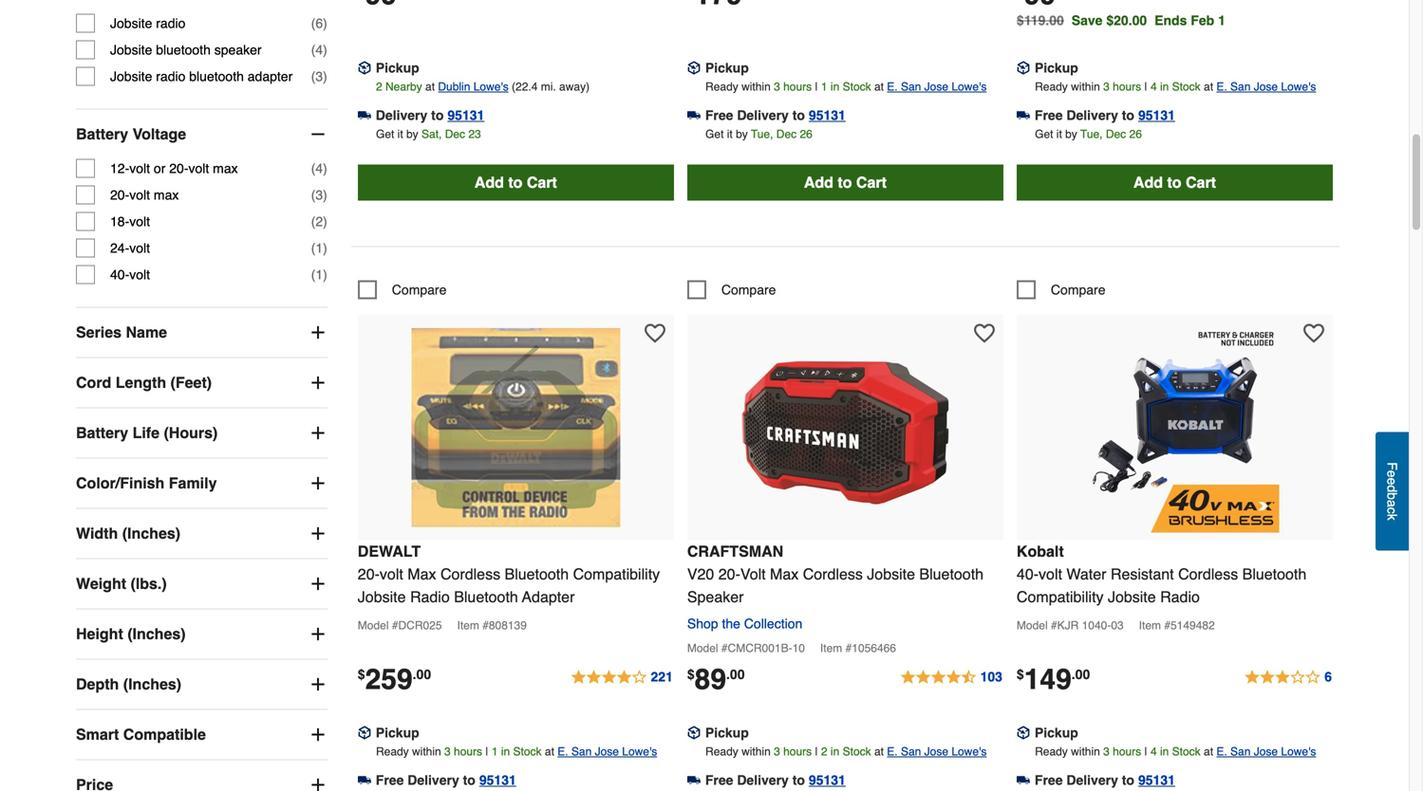 Task type: locate. For each thing, give the bounding box(es) containing it.
12-
[[110, 161, 129, 176]]

#
[[392, 619, 398, 633], [1051, 619, 1057, 633], [721, 642, 728, 655]]

model
[[358, 619, 389, 633], [1017, 619, 1048, 633], [687, 642, 718, 655]]

smart compatible button
[[76, 711, 327, 760]]

1
[[1218, 13, 1225, 28], [821, 80, 827, 93], [316, 241, 323, 256], [316, 267, 323, 283], [492, 746, 498, 759]]

2 horizontal spatial .00
[[1072, 667, 1090, 682]]

3
[[316, 69, 323, 84], [774, 80, 780, 93], [1103, 80, 1110, 93], [316, 188, 323, 203], [444, 746, 451, 759], [774, 746, 780, 759], [1103, 746, 1110, 759]]

1 horizontal spatial it
[[727, 128, 733, 141]]

1 plus image from the top
[[308, 323, 327, 342]]

1 horizontal spatial radio
[[1160, 588, 1200, 606]]

2 horizontal spatial $
[[1017, 667, 1024, 682]]

bluetooth down speaker
[[189, 69, 244, 84]]

3 stars image
[[1244, 667, 1333, 690]]

plus image
[[308, 323, 327, 342], [308, 374, 327, 393], [308, 424, 327, 443], [308, 474, 327, 493], [308, 726, 327, 745]]

pickup image for ready within 3 hours | 2 in stock at e. san jose lowe's
[[687, 727, 700, 740]]

dcr025
[[398, 619, 442, 633]]

( 3 ) for 20-volt max
[[311, 188, 327, 203]]

compare for 1000598849 element
[[721, 282, 776, 297]]

1 horizontal spatial compatibility
[[1017, 588, 1104, 606]]

ready for ready within 3 hours | 2 in stock at e. san jose lowe's pickup image
[[705, 746, 738, 759]]

ready for pickup icon associated with get
[[705, 80, 738, 93]]

in
[[831, 80, 839, 93], [1160, 80, 1169, 93], [501, 746, 510, 759], [831, 746, 839, 759], [1160, 746, 1169, 759]]

1 vertical spatial ( 4 )
[[311, 161, 327, 176]]

2 battery from the top
[[76, 424, 128, 442]]

0 horizontal spatial max
[[408, 566, 436, 583]]

0 horizontal spatial dec
[[445, 128, 465, 141]]

3 get from the left
[[1035, 128, 1053, 141]]

2 max from the left
[[770, 566, 799, 583]]

$ inside $ 149 .00
[[1017, 667, 1024, 682]]

20- down the dewalt
[[358, 566, 380, 583]]

# down the
[[721, 642, 728, 655]]

heart outline image
[[644, 323, 665, 344], [974, 323, 995, 344], [1303, 323, 1324, 344]]

4 stars image
[[570, 667, 674, 690]]

radio inside kobalt 40-volt water resistant cordless bluetooth compatibility jobsite radio
[[1160, 588, 1200, 606]]

compare for 1000136259 element
[[392, 282, 447, 297]]

0 horizontal spatial pickup image
[[687, 61, 700, 75]]

0 vertical spatial ( 3 )
[[311, 69, 327, 84]]

depth
[[76, 676, 119, 694]]

2 ( 4 ) from the top
[[311, 161, 327, 176]]

6 ) from the top
[[323, 214, 327, 229]]

volt down 'kobalt'
[[1039, 566, 1062, 583]]

( for jobsite radio
[[311, 16, 316, 31]]

within for pickup icon associated with get
[[741, 80, 771, 93]]

2 horizontal spatial add to cart button
[[1017, 165, 1333, 201]]

# for jobsite
[[392, 619, 398, 633]]

0 horizontal spatial tue,
[[751, 128, 773, 141]]

1 vertical spatial radio
[[156, 69, 185, 84]]

volt down the 18-volt
[[129, 241, 150, 256]]

.00 down dcr025
[[413, 667, 431, 682]]

cart for 1st add to cart button from the right
[[1186, 174, 1216, 191]]

(inches) down (lbs.)
[[127, 626, 186, 643]]

23
[[468, 128, 481, 141]]

1 plus image from the top
[[308, 525, 327, 544]]

1 vertical spatial ( 1 )
[[311, 267, 327, 283]]

1 vertical spatial compatibility
[[1017, 588, 1104, 606]]

was price $119.00 element
[[1017, 8, 1072, 28]]

( 2 )
[[311, 214, 327, 229]]

4 ) from the top
[[323, 161, 327, 176]]

89
[[695, 663, 726, 696]]

radio up the item #5149482
[[1160, 588, 1200, 606]]

plus image for height (inches)
[[308, 625, 327, 644]]

1 add from the left
[[474, 174, 504, 191]]

truck filled image for ready within 3 hours | 4 in stock at e. san jose lowe's
[[1017, 774, 1030, 788]]

3 heart outline image from the left
[[1303, 323, 1324, 344]]

1 horizontal spatial cart
[[856, 174, 887, 191]]

radio for jobsite radio
[[156, 16, 185, 31]]

1 radio from the left
[[410, 588, 450, 606]]

1000598849 element
[[687, 280, 776, 299]]

20- down craftsman
[[718, 566, 740, 583]]

k
[[1385, 514, 1400, 521]]

series
[[76, 324, 122, 341]]

2 horizontal spatial cart
[[1186, 174, 1216, 191]]

hours
[[783, 80, 812, 93], [1113, 80, 1141, 93], [454, 746, 482, 759], [783, 746, 812, 759], [1113, 746, 1141, 759]]

(inches)
[[122, 525, 180, 543], [127, 626, 186, 643], [123, 676, 181, 694]]

1 radio from the top
[[156, 16, 185, 31]]

sat,
[[422, 128, 442, 141]]

( 1 )
[[311, 241, 327, 256], [311, 267, 327, 283]]

( 1 ) for 24-volt
[[311, 241, 327, 256]]

.00 for 89
[[726, 667, 745, 682]]

6 ( from the top
[[311, 214, 316, 229]]

jobsite
[[110, 16, 152, 31], [110, 42, 152, 58], [110, 69, 152, 84], [867, 566, 915, 583], [358, 588, 406, 606], [1108, 588, 1156, 606]]

0 horizontal spatial it
[[397, 128, 403, 141]]

( for 20-volt max
[[311, 188, 316, 203]]

221
[[651, 670, 673, 685]]

tue, for ready within 3 hours | 1 in stock at e. san jose lowe's
[[751, 128, 773, 141]]

e.
[[887, 80, 898, 93], [1216, 80, 1227, 93], [557, 746, 568, 759], [887, 746, 898, 759], [1216, 746, 1227, 759]]

2 dec from the left
[[776, 128, 797, 141]]

1 cordless from the left
[[440, 566, 500, 583]]

radio down jobsite bluetooth speaker
[[156, 69, 185, 84]]

$ 89 .00
[[687, 663, 745, 696]]

1 vertical spatial 2
[[316, 214, 323, 229]]

2 cart from the left
[[856, 174, 887, 191]]

2 26 from the left
[[1129, 128, 1142, 141]]

18-volt
[[110, 214, 150, 229]]

1 vertical spatial max
[[154, 188, 179, 203]]

( for jobsite bluetooth speaker
[[311, 42, 316, 58]]

1 vertical spatial ready within 3 hours | 1 in stock at e. san jose lowe's
[[376, 746, 657, 759]]

item right 03
[[1139, 619, 1161, 633]]

6 inside the 3 stars image
[[1324, 670, 1332, 685]]

0 vertical spatial pickup image
[[687, 61, 700, 75]]

volt left or
[[129, 161, 150, 176]]

cordless up #5149482
[[1178, 566, 1238, 583]]

lowe's
[[473, 80, 509, 93], [952, 80, 987, 93], [1281, 80, 1316, 93], [622, 746, 657, 759], [952, 746, 987, 759], [1281, 746, 1316, 759]]

2 horizontal spatial item
[[1139, 619, 1161, 633]]

0 vertical spatial radio
[[156, 16, 185, 31]]

compatibility inside dewalt 20-volt max cordless bluetooth compatibility jobsite radio bluetooth adapter
[[573, 566, 660, 583]]

2 horizontal spatial #
[[1051, 619, 1057, 633]]

) for 40-volt
[[323, 267, 327, 283]]

1 26 from the left
[[800, 128, 812, 141]]

7 ( from the top
[[311, 241, 316, 256]]

1 .00 from the left
[[413, 667, 431, 682]]

1 battery from the top
[[76, 125, 128, 143]]

1 add to cart button from the left
[[358, 165, 674, 201]]

$ inside $ 89 .00
[[687, 667, 695, 682]]

2 ( from the top
[[311, 42, 316, 58]]

2 vertical spatial (inches)
[[123, 676, 181, 694]]

1 ( 3 ) from the top
[[311, 69, 327, 84]]

plus image inside weight (lbs.) button
[[308, 575, 327, 594]]

cord length (feet)
[[76, 374, 212, 392]]

3 plus image from the top
[[308, 625, 327, 644]]

1 horizontal spatial $
[[687, 667, 695, 682]]

max down the dewalt
[[408, 566, 436, 583]]

2 by from the left
[[736, 128, 748, 141]]

.00 inside $ 259 .00
[[413, 667, 431, 682]]

2 horizontal spatial heart outline image
[[1303, 323, 1324, 344]]

0 vertical spatial max
[[213, 161, 238, 176]]

compatibility up the adapter
[[573, 566, 660, 583]]

kobalt
[[1017, 543, 1064, 560]]

.00
[[413, 667, 431, 682], [726, 667, 745, 682], [1072, 667, 1090, 682]]

4 ( from the top
[[311, 161, 316, 176]]

1 compare from the left
[[392, 282, 447, 297]]

0 horizontal spatial heart outline image
[[644, 323, 665, 344]]

truck filled image for ready within 3 hours | 2 in stock at e. san jose lowe's
[[687, 774, 700, 788]]

1 vertical spatial ( 3 )
[[311, 188, 327, 203]]

5 ( from the top
[[311, 188, 316, 203]]

20- down 12-
[[110, 188, 129, 203]]

at
[[425, 80, 435, 93], [874, 80, 884, 93], [1204, 80, 1213, 93], [545, 746, 554, 759], [874, 746, 884, 759], [1204, 746, 1213, 759]]

height (inches)
[[76, 626, 186, 643]]

0 horizontal spatial cordless
[[440, 566, 500, 583]]

plus image for weight (lbs.)
[[308, 575, 327, 594]]

san
[[901, 80, 921, 93], [1230, 80, 1251, 93], [571, 746, 592, 759], [901, 746, 921, 759], [1230, 746, 1251, 759]]

2 .00 from the left
[[726, 667, 745, 682]]

1 vertical spatial ready within 3 hours | 4 in stock at e. san jose lowe's
[[1035, 746, 1316, 759]]

26 for 4
[[1129, 128, 1142, 141]]

1 vertical spatial 40-
[[1017, 566, 1039, 583]]

8 ) from the top
[[323, 267, 327, 283]]

0 horizontal spatial compatibility
[[573, 566, 660, 583]]

1 horizontal spatial cordless
[[803, 566, 863, 583]]

1040-
[[1082, 619, 1111, 633]]

5 plus image from the top
[[308, 726, 327, 745]]

radio
[[156, 16, 185, 31], [156, 69, 185, 84]]

1 horizontal spatial 26
[[1129, 128, 1142, 141]]

cordless
[[440, 566, 500, 583], [803, 566, 863, 583], [1178, 566, 1238, 583]]

3 add to cart button from the left
[[1017, 165, 1333, 201]]

2 horizontal spatial 2
[[821, 746, 827, 759]]

actual price $259.00 element
[[358, 663, 431, 696]]

cordless up item #1056466
[[803, 566, 863, 583]]

e up b
[[1385, 478, 1400, 485]]

get for ready within 3 hours | 4 in stock at e. san jose lowe's
[[1035, 128, 1053, 141]]

0 horizontal spatial cart
[[527, 174, 557, 191]]

$ right the "221"
[[687, 667, 695, 682]]

1 horizontal spatial model
[[687, 642, 718, 655]]

# for compatibility
[[1051, 619, 1057, 633]]

95131
[[447, 108, 484, 123], [809, 108, 846, 123], [1138, 108, 1175, 123], [479, 773, 516, 788], [809, 773, 846, 788], [1138, 773, 1175, 788]]

0 horizontal spatial radio
[[410, 588, 450, 606]]

1 ) from the top
[[323, 16, 327, 31]]

cordless inside craftsman v20 20-volt max cordless jobsite bluetooth speaker
[[803, 566, 863, 583]]

speaker
[[214, 42, 262, 58]]

2 plus image from the top
[[308, 575, 327, 594]]

( for 18-volt
[[311, 214, 316, 229]]

) for jobsite radio bluetooth adapter
[[323, 69, 327, 84]]

volt down the dewalt
[[380, 566, 403, 583]]

.00 down the model # kjr 1040-03
[[1072, 667, 1090, 682]]

1 horizontal spatial item
[[820, 642, 842, 655]]

2 horizontal spatial get
[[1035, 128, 1053, 141]]

1 horizontal spatial get it by tue, dec 26
[[1035, 128, 1142, 141]]

1 horizontal spatial max
[[770, 566, 799, 583]]

item right 10
[[820, 642, 842, 655]]

max down or
[[154, 188, 179, 203]]

0 horizontal spatial by
[[406, 128, 418, 141]]

0 horizontal spatial compare
[[392, 282, 447, 297]]

plus image inside cord length (feet) button
[[308, 374, 327, 393]]

4 plus image from the top
[[308, 676, 327, 695]]

pickup image for ready within 3 hours | 4 in stock at e. san jose lowe's
[[1017, 61, 1030, 75]]

bluetooth up jobsite radio bluetooth adapter
[[156, 42, 211, 58]]

e up d
[[1385, 470, 1400, 478]]

compare inside 1000598849 element
[[721, 282, 776, 297]]

# left 1040-
[[1051, 619, 1057, 633]]

2 ) from the top
[[323, 42, 327, 58]]

compare inside 5013699107 element
[[1051, 282, 1105, 297]]

1 horizontal spatial 2
[[376, 80, 382, 93]]

0 vertical spatial 6
[[316, 16, 323, 31]]

3 plus image from the top
[[308, 424, 327, 443]]

dec for ready within 3 hours | 1 in stock at e. san jose lowe's
[[776, 128, 797, 141]]

40-
[[110, 267, 129, 283], [1017, 566, 1039, 583]]

cart
[[527, 174, 557, 191], [856, 174, 887, 191], [1186, 174, 1216, 191]]

1 horizontal spatial by
[[736, 128, 748, 141]]

weight
[[76, 575, 126, 593]]

plus image
[[308, 525, 327, 544], [308, 575, 327, 594], [308, 625, 327, 644], [308, 676, 327, 695], [308, 776, 327, 792]]

0 horizontal spatial max
[[154, 188, 179, 203]]

2 vertical spatial 2
[[821, 746, 827, 759]]

0 vertical spatial ready within 3 hours | 4 in stock at e. san jose lowe's
[[1035, 80, 1316, 93]]

5 ) from the top
[[323, 188, 327, 203]]

plus image inside depth (inches) button
[[308, 676, 327, 695]]

0 vertical spatial ready within 3 hours | 1 in stock at e. san jose lowe's
[[705, 80, 987, 93]]

2 ready within 3 hours | 4 in stock at e. san jose lowe's from the top
[[1035, 746, 1316, 759]]

6
[[316, 16, 323, 31], [1324, 670, 1332, 685]]

1 add to cart from the left
[[474, 174, 557, 191]]

2 ( 3 ) from the top
[[311, 188, 327, 203]]

cord length (feet) button
[[76, 358, 327, 408]]

3 it from the left
[[1056, 128, 1062, 141]]

(inches) for width (inches)
[[122, 525, 180, 543]]

plus image inside battery life (hours) button
[[308, 424, 327, 443]]

1 horizontal spatial 6
[[1324, 670, 1332, 685]]

2 e from the top
[[1385, 478, 1400, 485]]

0 horizontal spatial 6
[[316, 16, 323, 31]]

1 max from the left
[[408, 566, 436, 583]]

length
[[116, 374, 166, 392]]

compatibility
[[573, 566, 660, 583], [1017, 588, 1104, 606]]

3 ) from the top
[[323, 69, 327, 84]]

plus image for width (inches)
[[308, 525, 327, 544]]

2 it from the left
[[727, 128, 733, 141]]

compare
[[392, 282, 447, 297], [721, 282, 776, 297], [1051, 282, 1105, 297]]

f e e d b a c k button
[[1376, 432, 1409, 551]]

1 vertical spatial pickup image
[[1017, 727, 1030, 740]]

item #1056466 button
[[820, 639, 908, 662]]

# up the actual price $259.00 element
[[392, 619, 398, 633]]

0 horizontal spatial ready within 3 hours | 1 in stock at e. san jose lowe's
[[376, 746, 657, 759]]

.00 inside $ 149 .00
[[1072, 667, 1090, 682]]

40-volt
[[110, 267, 150, 283]]

plus image inside width (inches) "button"
[[308, 525, 327, 544]]

)
[[323, 16, 327, 31], [323, 42, 327, 58], [323, 69, 327, 84], [323, 161, 327, 176], [323, 188, 327, 203], [323, 214, 327, 229], [323, 241, 327, 256], [323, 267, 327, 283]]

40- down '24-'
[[110, 267, 129, 283]]

0 vertical spatial 40-
[[110, 267, 129, 283]]

(inches) up (lbs.)
[[122, 525, 180, 543]]

( 3 ) right the adapter in the left of the page
[[311, 69, 327, 84]]

2 ( 1 ) from the top
[[311, 267, 327, 283]]

actual price $149.00 element
[[1017, 663, 1090, 696]]

minus image
[[308, 125, 327, 144]]

0 horizontal spatial 2
[[316, 214, 323, 229]]

plus image for series name
[[308, 323, 327, 342]]

1 horizontal spatial dec
[[776, 128, 797, 141]]

battery left life
[[76, 424, 128, 442]]

3 $ from the left
[[1017, 667, 1024, 682]]

2 radio from the top
[[156, 69, 185, 84]]

1 horizontal spatial add
[[804, 174, 833, 191]]

volt down 20-volt max on the top of the page
[[129, 214, 150, 229]]

add
[[474, 174, 504, 191], [804, 174, 833, 191], [1133, 174, 1163, 191]]

item inside button
[[820, 642, 842, 655]]

truck filled image
[[358, 109, 371, 122], [687, 109, 700, 122], [358, 774, 371, 788], [687, 774, 700, 788], [1017, 774, 1030, 788]]

item
[[457, 619, 479, 633], [1139, 619, 1161, 633], [820, 642, 842, 655]]

2 horizontal spatial compare
[[1051, 282, 1105, 297]]

plus image for depth (inches)
[[308, 676, 327, 695]]

by for ready within 3 hours | 1 in stock at e. san jose lowe's
[[736, 128, 748, 141]]

3 add from the left
[[1133, 174, 1163, 191]]

8 ( from the top
[[311, 267, 316, 283]]

plus image inside smart compatible button
[[308, 726, 327, 745]]

2 tue, from the left
[[1080, 128, 1103, 141]]

2 horizontal spatial it
[[1056, 128, 1062, 141]]

2 cordless from the left
[[803, 566, 863, 583]]

free delivery to 95131 for ready within 3 hours | 1 in stock at e. san jose lowe's
[[376, 773, 516, 788]]

0 horizontal spatial get
[[376, 128, 394, 141]]

2 horizontal spatial dec
[[1106, 128, 1126, 141]]

water
[[1066, 566, 1106, 583]]

plus image inside height (inches) button
[[308, 625, 327, 644]]

0 horizontal spatial get it by tue, dec 26
[[705, 128, 812, 141]]

0 horizontal spatial #
[[392, 619, 398, 633]]

( 4 ) down the minus icon on the top of page
[[311, 161, 327, 176]]

within
[[741, 80, 771, 93], [1071, 80, 1100, 93], [412, 746, 441, 759], [741, 746, 771, 759], [1071, 746, 1100, 759]]

#1056466
[[845, 642, 896, 655]]

(inches) up smart compatible
[[123, 676, 181, 694]]

pickup image
[[358, 61, 371, 75], [1017, 61, 1030, 75], [358, 727, 371, 740], [687, 727, 700, 740]]

2 get from the left
[[705, 128, 724, 141]]

0 horizontal spatial add to cart button
[[358, 165, 674, 201]]

compatibility up kjr
[[1017, 588, 1104, 606]]

cordless up item #808139
[[440, 566, 500, 583]]

b
[[1385, 493, 1400, 500]]

jobsite inside craftsman v20 20-volt max cordless jobsite bluetooth speaker
[[867, 566, 915, 583]]

radio up dcr025
[[410, 588, 450, 606]]

model left kjr
[[1017, 619, 1048, 633]]

( 4 ) for jobsite bluetooth speaker
[[311, 42, 327, 58]]

.00 down model # cmcr001b-10
[[726, 667, 745, 682]]

( 4 ) down ( 6 )
[[311, 42, 327, 58]]

3 by from the left
[[1065, 128, 1077, 141]]

1 horizontal spatial get
[[705, 128, 724, 141]]

volt inside kobalt 40-volt water resistant cordless bluetooth compatibility jobsite radio
[[1039, 566, 1062, 583]]

1 cart from the left
[[527, 174, 557, 191]]

0 horizontal spatial 26
[[800, 128, 812, 141]]

1 horizontal spatial add to cart
[[804, 174, 887, 191]]

1 $ from the left
[[358, 667, 365, 682]]

cordless inside kobalt 40-volt water resistant cordless bluetooth compatibility jobsite radio
[[1178, 566, 1238, 583]]

1 ( 4 ) from the top
[[311, 42, 327, 58]]

2 $ from the left
[[687, 667, 695, 682]]

1 vertical spatial 6
[[1324, 670, 1332, 685]]

3 dec from the left
[[1106, 128, 1126, 141]]

2 compare from the left
[[721, 282, 776, 297]]

battery inside battery voltage button
[[76, 125, 128, 143]]

plus image for color/finish family
[[308, 474, 327, 493]]

model for kobalt 40-volt water resistant cordless bluetooth compatibility jobsite radio
[[1017, 619, 1048, 633]]

0 horizontal spatial add
[[474, 174, 504, 191]]

radio
[[410, 588, 450, 606], [1160, 588, 1200, 606]]

) for 20-volt max
[[323, 188, 327, 203]]

pickup image
[[687, 61, 700, 75], [1017, 727, 1030, 740]]

item #5149482
[[1139, 619, 1215, 633]]

2 radio from the left
[[1160, 588, 1200, 606]]

0 vertical spatial battery
[[76, 125, 128, 143]]

model left dcr025
[[358, 619, 389, 633]]

( 4 )
[[311, 42, 327, 58], [311, 161, 327, 176]]

get it by tue, dec 26 for ready within 3 hours | 1 in stock at e. san jose lowe's
[[705, 128, 812, 141]]

0 vertical spatial compatibility
[[573, 566, 660, 583]]

1 horizontal spatial pickup image
[[1017, 727, 1030, 740]]

battery inside battery life (hours) button
[[76, 424, 128, 442]]

f
[[1385, 462, 1400, 471]]

plus image inside 'color/finish family' button
[[308, 474, 327, 493]]

1 get from the left
[[376, 128, 394, 141]]

plus image for battery life (hours)
[[308, 424, 327, 443]]

cord
[[76, 374, 111, 392]]

.00 inside $ 89 .00
[[726, 667, 745, 682]]

7 ) from the top
[[323, 241, 327, 256]]

1 horizontal spatial ready within 3 hours | 1 in stock at e. san jose lowe's
[[705, 80, 987, 93]]

dewalt 20-volt max cordless bluetooth compatibility jobsite radio bluetooth adapter image
[[411, 324, 620, 533]]

1 ( 1 ) from the top
[[311, 241, 327, 256]]

add to cart
[[474, 174, 557, 191], [804, 174, 887, 191], [1133, 174, 1216, 191]]

( 3 ) up '( 2 )'
[[311, 188, 327, 203]]

compare inside 1000136259 element
[[392, 282, 447, 297]]

20- inside craftsman v20 20-volt max cordless jobsite bluetooth speaker
[[718, 566, 740, 583]]

2 horizontal spatial add
[[1133, 174, 1163, 191]]

0 horizontal spatial model
[[358, 619, 389, 633]]

$ down model # dcr025
[[358, 667, 365, 682]]

1 vertical spatial (inches)
[[127, 626, 186, 643]]

2 horizontal spatial cordless
[[1178, 566, 1238, 583]]

1 horizontal spatial tue,
[[1080, 128, 1103, 141]]

2 plus image from the top
[[308, 374, 327, 393]]

$ right 103
[[1017, 667, 1024, 682]]

1 ( from the top
[[311, 16, 316, 31]]

it
[[397, 128, 403, 141], [727, 128, 733, 141], [1056, 128, 1062, 141]]

$ for 149
[[1017, 667, 1024, 682]]

battery up 12-
[[76, 125, 128, 143]]

0 vertical spatial ( 1 )
[[311, 241, 327, 256]]

ends
[[1155, 13, 1187, 28]]

) for jobsite radio
[[323, 16, 327, 31]]

battery voltage button
[[76, 110, 327, 159]]

pickup image for ready within 3 hours | 1 in stock at e. san jose lowe's
[[358, 727, 371, 740]]

1 horizontal spatial add to cart button
[[687, 165, 1003, 201]]

( 1 ) for 40-volt
[[311, 267, 327, 283]]

ready within 3 hours | 2 in stock at e. san jose lowe's
[[705, 746, 987, 759]]

3 cart from the left
[[1186, 174, 1216, 191]]

plus image inside series name button
[[308, 323, 327, 342]]

radio up jobsite bluetooth speaker
[[156, 16, 185, 31]]

0 vertical spatial (inches)
[[122, 525, 180, 543]]

max down battery voltage button
[[213, 161, 238, 176]]

by
[[406, 128, 418, 141], [736, 128, 748, 141], [1065, 128, 1077, 141]]

model down the shop
[[687, 642, 718, 655]]

dewalt 20-volt max cordless bluetooth compatibility jobsite radio bluetooth adapter
[[358, 543, 660, 606]]

20-
[[169, 161, 188, 176], [110, 188, 129, 203], [358, 566, 380, 583], [718, 566, 740, 583]]

1 vertical spatial bluetooth
[[189, 69, 244, 84]]

0 horizontal spatial $
[[358, 667, 365, 682]]

c
[[1385, 507, 1400, 514]]

3 compare from the left
[[1051, 282, 1105, 297]]

$ inside $ 259 .00
[[358, 667, 365, 682]]

item left the #808139
[[457, 619, 479, 633]]

depth (inches)
[[76, 676, 181, 694]]

1 ready within 3 hours | 4 in stock at e. san jose lowe's from the top
[[1035, 80, 1316, 93]]

1 get it by tue, dec 26 from the left
[[705, 128, 812, 141]]

4 plus image from the top
[[308, 474, 327, 493]]

0 horizontal spatial .00
[[413, 667, 431, 682]]

ends feb 1 element
[[1155, 13, 1233, 28]]

40- down 'kobalt'
[[1017, 566, 1039, 583]]

save
[[1072, 13, 1103, 28]]

bluetooth
[[156, 42, 211, 58], [189, 69, 244, 84]]

0 horizontal spatial add to cart
[[474, 174, 557, 191]]

0 vertical spatial ( 4 )
[[311, 42, 327, 58]]

3 ( from the top
[[311, 69, 316, 84]]

2 get it by tue, dec 26 from the left
[[1035, 128, 1142, 141]]

max right volt
[[770, 566, 799, 583]]

1 horizontal spatial 40-
[[1017, 566, 1039, 583]]

craftsman
[[687, 543, 783, 560]]

1 horizontal spatial compare
[[721, 282, 776, 297]]

3 cordless from the left
[[1178, 566, 1238, 583]]

3 .00 from the left
[[1072, 667, 1090, 682]]

(inches) inside "button"
[[122, 525, 180, 543]]

2 horizontal spatial by
[[1065, 128, 1077, 141]]

1 tue, from the left
[[751, 128, 773, 141]]

1 vertical spatial battery
[[76, 424, 128, 442]]

2 horizontal spatial add to cart
[[1133, 174, 1216, 191]]



Task type: vqa. For each thing, say whether or not it's contained in the screenshot.
chevron right image corresponding to Moulding & Millwork
no



Task type: describe. For each thing, give the bounding box(es) containing it.
) for 24-volt
[[323, 241, 327, 256]]

life
[[133, 424, 160, 442]]

bluetooth inside kobalt 40-volt water resistant cordless bluetooth compatibility jobsite radio
[[1242, 566, 1307, 583]]

battery for battery voltage
[[76, 125, 128, 143]]

battery life (hours) button
[[76, 409, 327, 458]]

1 it from the left
[[397, 128, 403, 141]]

kobalt 40-volt water resistant cordless bluetooth compatibility jobsite radio
[[1017, 543, 1307, 606]]

dublin
[[438, 80, 470, 93]]

.00 for 259
[[413, 667, 431, 682]]

20-volt max
[[110, 188, 179, 203]]

d
[[1385, 485, 1400, 493]]

#808139
[[482, 619, 527, 633]]

it for ready within 3 hours | 1 in stock at e. san jose lowe's
[[727, 128, 733, 141]]

free for ready within 3 hours | 2 in stock at e. san jose lowe's
[[705, 773, 733, 788]]

( for jobsite radio bluetooth adapter
[[311, 69, 316, 84]]

item for bluetooth
[[457, 619, 479, 633]]

plus image for smart compatible
[[308, 726, 327, 745]]

1 horizontal spatial max
[[213, 161, 238, 176]]

color/finish family button
[[76, 459, 327, 508]]

max inside dewalt 20-volt max cordless bluetooth compatibility jobsite radio bluetooth adapter
[[408, 566, 436, 583]]

battery life (hours)
[[76, 424, 218, 442]]

height (inches) button
[[76, 610, 327, 659]]

model # cmcr001b-10
[[687, 642, 805, 655]]

resistant
[[1111, 566, 1174, 583]]

) for 18-volt
[[323, 214, 327, 229]]

jobsite inside kobalt 40-volt water resistant cordless bluetooth compatibility jobsite radio
[[1108, 588, 1156, 606]]

cart for second add to cart button from the right
[[856, 174, 887, 191]]

ready for free's pickup icon
[[1035, 746, 1068, 759]]

height
[[76, 626, 123, 643]]

within for free's pickup icon
[[1071, 746, 1100, 759]]

item for radio
[[1139, 619, 1161, 633]]

149
[[1024, 663, 1072, 696]]

.00 for 149
[[1072, 667, 1090, 682]]

20- right or
[[169, 161, 188, 176]]

a
[[1385, 500, 1400, 507]]

it for ready within 3 hours | 4 in stock at e. san jose lowe's
[[1056, 128, 1062, 141]]

cordless for v20
[[803, 566, 863, 583]]

get it by tue, dec 26 for ready within 3 hours | 4 in stock at e. san jose lowe's
[[1035, 128, 1142, 141]]

radio inside dewalt 20-volt max cordless bluetooth compatibility jobsite radio bluetooth adapter
[[410, 588, 450, 606]]

$119.00 save $20.00 ends feb 1
[[1017, 13, 1225, 28]]

within for pickup image corresponding to ready within 3 hours | 4 in stock at e. san jose lowe's
[[1071, 80, 1100, 93]]

feb
[[1191, 13, 1214, 28]]

jobsite radio
[[110, 16, 185, 31]]

4.5 stars image
[[900, 667, 1003, 690]]

volt down battery voltage button
[[188, 161, 209, 176]]

truck filled image for ready within 3 hours | 1 in stock at e. san jose lowe's
[[358, 774, 371, 788]]

name
[[126, 324, 167, 341]]

series name
[[76, 324, 167, 341]]

( 3 ) for jobsite radio bluetooth adapter
[[311, 69, 327, 84]]

jobsite bluetooth speaker
[[110, 42, 262, 58]]

radio for jobsite radio bluetooth adapter
[[156, 69, 185, 84]]

2 add to cart from the left
[[804, 174, 887, 191]]

weight (lbs.)
[[76, 575, 167, 593]]

item #808139
[[457, 619, 527, 633]]

by for ready within 3 hours | 4 in stock at e. san jose lowe's
[[1065, 128, 1077, 141]]

depth (inches) button
[[76, 660, 327, 710]]

compatible
[[123, 726, 206, 744]]

1 by from the left
[[406, 128, 418, 141]]

) for jobsite bluetooth speaker
[[323, 42, 327, 58]]

battery voltage
[[76, 125, 186, 143]]

1 dec from the left
[[445, 128, 465, 141]]

(inches) for depth (inches)
[[123, 676, 181, 694]]

speaker
[[687, 588, 744, 606]]

(lbs.)
[[131, 575, 167, 593]]

3 add to cart from the left
[[1133, 174, 1216, 191]]

free delivery to 95131 for ready within 3 hours | 2 in stock at e. san jose lowe's
[[705, 773, 846, 788]]

12-volt or 20-volt max
[[110, 161, 238, 176]]

10
[[792, 642, 805, 655]]

savings save $20.00 element
[[1072, 13, 1233, 28]]

truck filled image
[[1017, 109, 1030, 122]]

259
[[365, 663, 413, 696]]

40- inside kobalt 40-volt water resistant cordless bluetooth compatibility jobsite radio
[[1017, 566, 1039, 583]]

width (inches)
[[76, 525, 180, 543]]

bluetooth inside craftsman v20 20-volt max cordless jobsite bluetooth speaker
[[919, 566, 984, 583]]

volt up the 18-volt
[[129, 188, 150, 203]]

1 e from the top
[[1385, 470, 1400, 478]]

free delivery to 95131 for ready within 3 hours | 4 in stock at e. san jose lowe's
[[1035, 773, 1175, 788]]

1000136259 element
[[358, 280, 447, 299]]

dec for ready within 3 hours | 4 in stock at e. san jose lowe's
[[1106, 128, 1126, 141]]

2 heart outline image from the left
[[974, 323, 995, 344]]

dublin lowe's button
[[438, 77, 509, 96]]

free for ready within 3 hours | 4 in stock at e. san jose lowe's
[[1035, 773, 1063, 788]]

family
[[169, 475, 217, 492]]

103
[[980, 670, 1002, 685]]

$ for 259
[[358, 667, 365, 682]]

0 horizontal spatial 40-
[[110, 267, 129, 283]]

shop
[[687, 616, 718, 632]]

ready within 3 hours | 1 in stock at e. san jose lowe's for get it by tue, dec 26
[[705, 80, 987, 93]]

model for dewalt 20-volt max cordless bluetooth compatibility jobsite radio bluetooth adapter
[[358, 619, 389, 633]]

kjr
[[1057, 619, 1079, 633]]

volt down the 24-volt
[[129, 267, 150, 283]]

v20
[[687, 566, 714, 583]]

smart compatible
[[76, 726, 206, 744]]

6 button
[[1244, 667, 1333, 690]]

the
[[722, 616, 740, 632]]

2 add to cart button from the left
[[687, 165, 1003, 201]]

max inside craftsman v20 20-volt max cordless jobsite bluetooth speaker
[[770, 566, 799, 583]]

within for ready within 3 hours | 2 in stock at e. san jose lowe's pickup image
[[741, 746, 771, 759]]

color/finish family
[[76, 475, 217, 492]]

ready for pickup image associated with ready within 3 hours | 1 in stock at e. san jose lowe's
[[376, 746, 409, 759]]

nearby
[[385, 80, 422, 93]]

(22.4
[[512, 80, 538, 93]]

compatibility inside kobalt 40-volt water resistant cordless bluetooth compatibility jobsite radio
[[1017, 588, 1104, 606]]

model # dcr025
[[358, 619, 442, 633]]

(feet)
[[170, 374, 212, 392]]

$ 259 .00
[[358, 663, 431, 696]]

get it by sat, dec 23
[[376, 128, 481, 141]]

5013699107 element
[[1017, 280, 1105, 299]]

( 6 )
[[311, 16, 327, 31]]

volt inside dewalt 20-volt max cordless bluetooth compatibility jobsite radio bluetooth adapter
[[380, 566, 403, 583]]

mi.
[[541, 80, 556, 93]]

( for 40-volt
[[311, 267, 316, 283]]

free for ready within 3 hours | 1 in stock at e. san jose lowe's
[[376, 773, 404, 788]]

battery for battery life (hours)
[[76, 424, 128, 442]]

( 4 ) for 12-volt or 20-volt max
[[311, 161, 327, 176]]

within for pickup image associated with ready within 3 hours | 1 in stock at e. san jose lowe's
[[412, 746, 441, 759]]

jobsite inside dewalt 20-volt max cordless bluetooth compatibility jobsite radio bluetooth adapter
[[358, 588, 406, 606]]

1 heart outline image from the left
[[644, 323, 665, 344]]

cart for first add to cart button from the left
[[527, 174, 557, 191]]

#5149482
[[1164, 619, 1215, 633]]

03
[[1111, 619, 1124, 633]]

18-
[[110, 214, 129, 229]]

color/finish
[[76, 475, 165, 492]]

( for 12-volt or 20-volt max
[[311, 161, 316, 176]]

shop the collection link
[[687, 616, 810, 632]]

jobsite radio bluetooth adapter
[[110, 69, 293, 84]]

cordless inside dewalt 20-volt max cordless bluetooth compatibility jobsite radio bluetooth adapter
[[440, 566, 500, 583]]

volt
[[740, 566, 766, 583]]

) for 12-volt or 20-volt max
[[323, 161, 327, 176]]

(hours)
[[164, 424, 218, 442]]

0 vertical spatial bluetooth
[[156, 42, 211, 58]]

24-volt
[[110, 241, 150, 256]]

delivery to 95131
[[376, 108, 484, 123]]

0 vertical spatial 2
[[376, 80, 382, 93]]

actual price $89.00 element
[[687, 663, 745, 696]]

ready within 3 hours | 4 in stock at e. san jose lowe's for free delivery to 95131
[[1035, 746, 1316, 759]]

width
[[76, 525, 118, 543]]

adapter
[[522, 588, 575, 606]]

5 plus image from the top
[[308, 776, 327, 792]]

get for ready within 3 hours | 1 in stock at e. san jose lowe's
[[705, 128, 724, 141]]

item #808139 button
[[457, 616, 538, 639]]

(inches) for height (inches)
[[127, 626, 186, 643]]

f e e d b a c k
[[1385, 462, 1400, 521]]

dewalt
[[358, 543, 421, 560]]

compare for 5013699107 element
[[1051, 282, 1105, 297]]

26 for 1
[[800, 128, 812, 141]]

2 add from the left
[[804, 174, 833, 191]]

ready for pickup image corresponding to ready within 3 hours | 4 in stock at e. san jose lowe's
[[1035, 80, 1068, 93]]

pickup image for free
[[1017, 727, 1030, 740]]

1 horizontal spatial #
[[721, 642, 728, 655]]

model # kjr 1040-03
[[1017, 619, 1124, 633]]

( for 24-volt
[[311, 241, 316, 256]]

$119.00
[[1017, 13, 1064, 28]]

$ for 89
[[687, 667, 695, 682]]

cmcr001b-
[[728, 642, 792, 655]]

20- inside dewalt 20-volt max cordless bluetooth compatibility jobsite radio bluetooth adapter
[[358, 566, 380, 583]]

plus image for cord length (feet)
[[308, 374, 327, 393]]

tue, for ready within 3 hours | 4 in stock at e. san jose lowe's
[[1080, 128, 1103, 141]]

2 nearby at dublin lowe's (22.4 mi. away)
[[376, 80, 590, 93]]

cordless for 40-
[[1178, 566, 1238, 583]]

ready within 3 hours | 1 in stock at e. san jose lowe's for free delivery to 95131
[[376, 746, 657, 759]]

pickup image for get
[[687, 61, 700, 75]]

ready within 3 hours | 4 in stock at e. san jose lowe's for get it by tue, dec 26
[[1035, 80, 1316, 93]]

collection
[[744, 616, 802, 632]]

away)
[[559, 80, 590, 93]]

24-
[[110, 241, 129, 256]]

$ 149 .00
[[1017, 663, 1090, 696]]

or
[[154, 161, 166, 176]]



